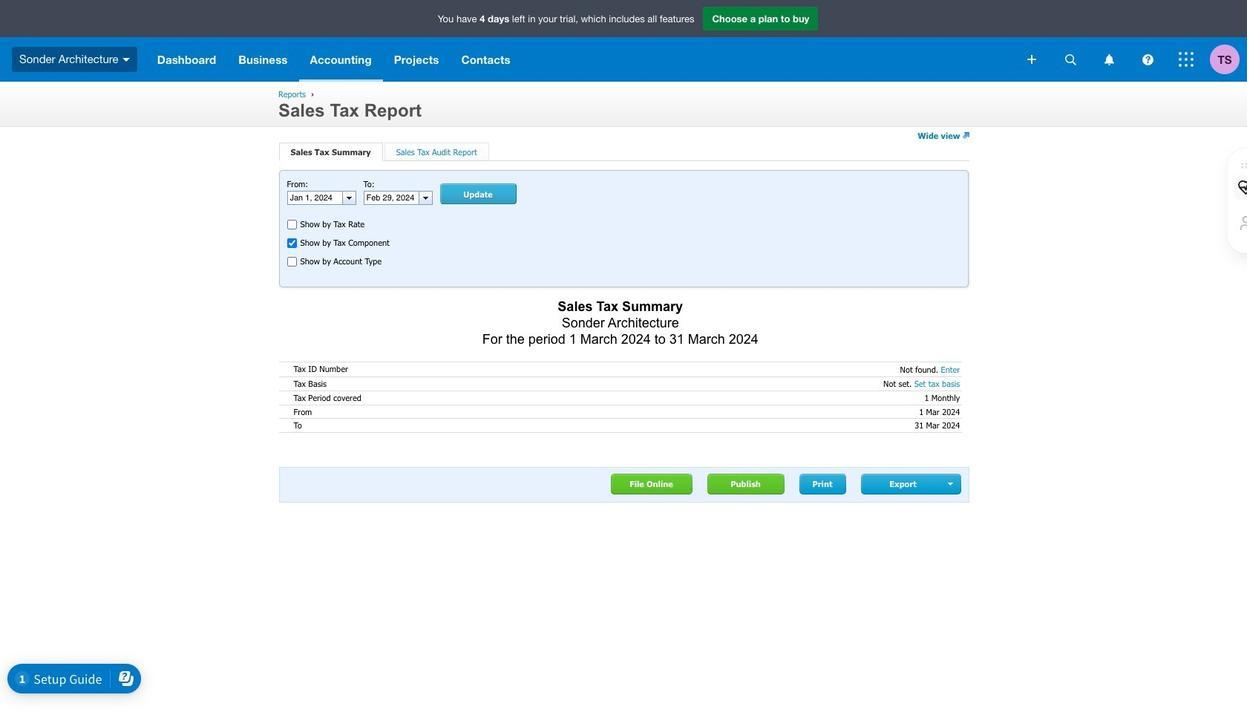 Task type: locate. For each thing, give the bounding box(es) containing it.
None checkbox
[[287, 220, 297, 230]]

None text field
[[288, 192, 342, 204]]

None checkbox
[[287, 238, 297, 248], [287, 257, 297, 267], [287, 238, 297, 248], [287, 257, 297, 267]]

None text field
[[364, 192, 418, 204]]

banner
[[0, 0, 1247, 82]]

svg image
[[1179, 52, 1194, 67], [1065, 54, 1076, 65], [1105, 54, 1114, 65], [1142, 54, 1154, 65], [1028, 55, 1037, 64]]



Task type: describe. For each thing, give the bounding box(es) containing it.
svg image
[[122, 58, 130, 61]]

export options... image
[[948, 483, 955, 486]]



Task type: vqa. For each thing, say whether or not it's contained in the screenshot.
text field
yes



